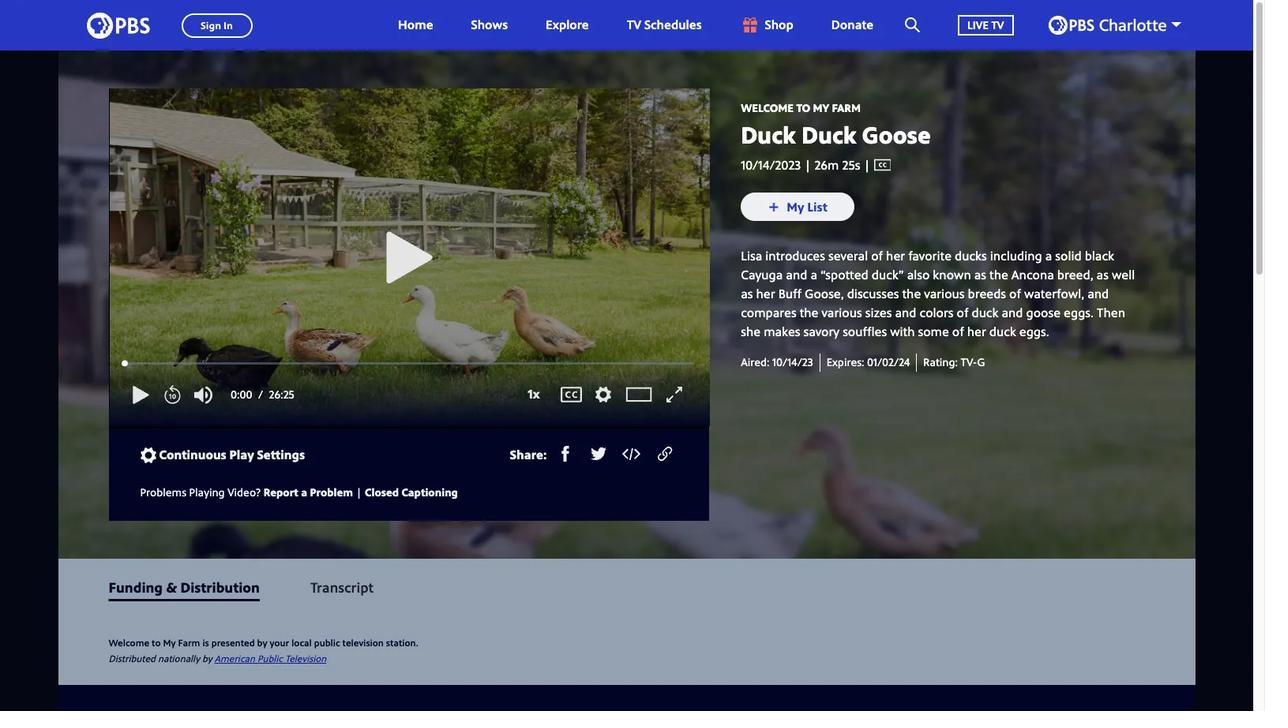 Task type: vqa. For each thing, say whether or not it's contained in the screenshot.
the 'nationally'
yes



Task type: locate. For each thing, give the bounding box(es) containing it.
the up breeds
[[990, 267, 1009, 284]]

1 horizontal spatial by
[[257, 637, 268, 650]]

tab list
[[58, 559, 1196, 616]]

1 horizontal spatial to
[[797, 100, 811, 115]]

tv right live
[[992, 17, 1005, 32]]

1 vertical spatial farm
[[178, 637, 200, 650]]

sizes
[[866, 304, 892, 322]]

search image
[[906, 17, 921, 32]]

1 vertical spatial eggs.
[[1020, 323, 1050, 341]]

television
[[343, 637, 384, 650]]

1 horizontal spatial eggs.
[[1064, 304, 1094, 322]]

farm for duck
[[832, 100, 861, 115]]

tab list containing funding & distribution
[[58, 559, 1196, 616]]

a left solid at the top of page
[[1046, 248, 1053, 265]]

tv left 'schedules'
[[627, 16, 642, 33]]

to
[[797, 100, 811, 115], [152, 637, 161, 650]]

twitter image
[[591, 447, 607, 462]]

report a problem button
[[264, 482, 353, 502]]

share:
[[510, 447, 547, 464]]

funding & distribution tab panel
[[58, 616, 1196, 686]]

1 duck from the left
[[741, 118, 796, 151]]

breed,
[[1058, 267, 1094, 284]]

1 vertical spatial the
[[903, 285, 921, 303]]

and down the "introduces"
[[786, 267, 808, 284]]

she
[[741, 323, 761, 341]]

her up g
[[968, 323, 987, 341]]

my up 26m
[[813, 100, 830, 115]]

to inside welcome to my farm is presented by your local public television station. distributed nationally by american public television
[[152, 637, 161, 650]]

her
[[887, 248, 906, 265], [757, 285, 776, 303], [968, 323, 987, 341]]

0 vertical spatial a
[[1046, 248, 1053, 265]]

1 vertical spatial by
[[202, 652, 212, 666]]

0 horizontal spatial welcome
[[109, 637, 149, 650]]

waterfowl,
[[1025, 285, 1085, 303]]

duck
[[741, 118, 796, 151], [802, 118, 857, 151]]

welcome inside welcome to my farm is presented by your local public television station. distributed nationally by american public television
[[109, 637, 149, 650]]

1 vertical spatial duck
[[990, 323, 1017, 341]]

farm inside welcome to my farm is presented by your local public television station. distributed nationally by american public television
[[178, 637, 200, 650]]

1 horizontal spatial farm
[[832, 100, 861, 115]]

several
[[829, 248, 868, 265]]

0 horizontal spatial various
[[822, 304, 863, 322]]

the down also
[[903, 285, 921, 303]]

&
[[166, 578, 177, 597]]

the up "savory"
[[800, 304, 819, 322]]

0 vertical spatial her
[[887, 248, 906, 265]]

duck up 10/14/2023
[[741, 118, 796, 151]]

various down goose,
[[822, 304, 863, 322]]

welcome up 10/14/2023
[[741, 100, 794, 115]]

live
[[968, 17, 989, 32]]

0 horizontal spatial |
[[356, 485, 362, 500]]

report
[[264, 485, 299, 500]]

0 horizontal spatial to
[[152, 637, 161, 650]]

including
[[991, 248, 1043, 265]]

to inside welcome to my farm duck duck goose
[[797, 100, 811, 115]]

0 vertical spatial the
[[990, 267, 1009, 284]]

closed
[[365, 485, 399, 500]]

1 horizontal spatial tv
[[992, 17, 1005, 32]]

to up the 10/14/2023 | 26m 25s
[[797, 100, 811, 115]]

1 horizontal spatial a
[[811, 267, 818, 284]]

and up 'then'
[[1088, 285, 1110, 303]]

0 horizontal spatial my
[[163, 637, 176, 650]]

shop link
[[724, 0, 810, 51]]

a
[[1046, 248, 1053, 265], [811, 267, 818, 284], [301, 485, 307, 500]]

01/02/24
[[868, 355, 910, 370]]

1 vertical spatial to
[[152, 637, 161, 650]]

2 horizontal spatial as
[[1097, 267, 1109, 284]]

0 horizontal spatial her
[[757, 285, 776, 303]]

goose
[[1027, 304, 1061, 322]]

0 horizontal spatial by
[[202, 652, 212, 666]]

distribution
[[181, 578, 260, 597]]

2 horizontal spatial a
[[1046, 248, 1053, 265]]

savory
[[804, 323, 840, 341]]

with
[[891, 323, 915, 341]]

10/14/2023 | 26m 25s
[[741, 156, 861, 173]]

0 horizontal spatial farm
[[178, 637, 200, 650]]

transcript link
[[310, 578, 374, 597]]

by down is at the bottom left of the page
[[202, 652, 212, 666]]

explore link
[[530, 0, 605, 51]]

and up the with
[[896, 304, 917, 322]]

0 vertical spatial welcome
[[741, 100, 794, 115]]

ducks
[[955, 248, 987, 265]]

a up goose,
[[811, 267, 818, 284]]

to up nationally
[[152, 637, 161, 650]]

as down cayuga
[[741, 285, 753, 303]]

schedules
[[645, 16, 702, 33]]

1 horizontal spatial welcome
[[741, 100, 794, 115]]

2 vertical spatial her
[[968, 323, 987, 341]]

your
[[270, 637, 289, 650]]

10/14/23
[[773, 355, 814, 370]]

cayuga
[[741, 267, 783, 284]]

welcome up the distributed
[[109, 637, 149, 650]]

0 vertical spatial various
[[925, 285, 965, 303]]

1 horizontal spatial my
[[813, 100, 830, 115]]

my up nationally
[[163, 637, 176, 650]]

farm
[[832, 100, 861, 115], [178, 637, 200, 650]]

|
[[804, 156, 812, 173], [861, 156, 874, 173], [356, 485, 362, 500]]

1 vertical spatial welcome
[[109, 637, 149, 650]]

by left the your
[[257, 637, 268, 650]]

donate
[[832, 16, 874, 33]]

compares
[[741, 304, 797, 322]]

1 horizontal spatial her
[[887, 248, 906, 265]]

expires:         01/02/24
[[827, 355, 910, 370]]

2 vertical spatial a
[[301, 485, 307, 500]]

| right 26m
[[861, 156, 874, 173]]

her up duck"
[[887, 248, 906, 265]]

well
[[1112, 267, 1136, 284]]

home link
[[382, 0, 449, 51]]

my inside welcome to my farm duck duck goose
[[813, 100, 830, 115]]

0 vertical spatial eggs.
[[1064, 304, 1094, 322]]

the
[[990, 267, 1009, 284], [903, 285, 921, 303], [800, 304, 819, 322]]

to for is
[[152, 637, 161, 650]]

eggs. down "waterfowl,"
[[1064, 304, 1094, 322]]

10/14/2023
[[741, 156, 801, 173]]

and
[[786, 267, 808, 284], [1088, 285, 1110, 303], [896, 304, 917, 322], [1002, 304, 1024, 322]]

then
[[1097, 304, 1126, 322]]

welcome inside welcome to my farm duck duck goose
[[741, 100, 794, 115]]

| left closed
[[356, 485, 362, 500]]

lisa introduces several of her favorite ducks including a solid black cayuga and a "spotted duck" also known as the ancona breed, as well as her buff goose, discusses the various breeds of waterfowl, and compares the various sizes and colors of duck and goose eggs. then she makes savory souffles with some of her duck eggs.
[[741, 248, 1136, 341]]

0 horizontal spatial duck
[[741, 118, 796, 151]]

eggs. down goose
[[1020, 323, 1050, 341]]

goose
[[863, 118, 931, 151]]

duck"
[[872, 267, 904, 284]]

live tv
[[968, 17, 1005, 32]]

farm left is at the bottom left of the page
[[178, 637, 200, 650]]

0 horizontal spatial as
[[741, 285, 753, 303]]

various down the known
[[925, 285, 965, 303]]

public
[[258, 652, 283, 666]]

farm for presented
[[178, 637, 200, 650]]

is
[[203, 637, 209, 650]]

0 vertical spatial my
[[813, 100, 830, 115]]

g
[[978, 355, 986, 370]]

farm inside welcome to my farm duck duck goose
[[832, 100, 861, 115]]

continuous play settings
[[159, 446, 305, 464]]

duck up 26m
[[802, 118, 857, 151]]

a right report
[[301, 485, 307, 500]]

shows link
[[456, 0, 524, 51]]

various
[[925, 285, 965, 303], [822, 304, 863, 322]]

0 vertical spatial farm
[[832, 100, 861, 115]]

of
[[872, 248, 883, 265], [1010, 285, 1022, 303], [957, 304, 969, 322], [953, 323, 964, 341]]

0 horizontal spatial the
[[800, 304, 819, 322]]

| left 26m
[[804, 156, 812, 173]]

as down black
[[1097, 267, 1109, 284]]

and left goose
[[1002, 304, 1024, 322]]

tv
[[627, 16, 642, 33], [992, 17, 1005, 32]]

as up breeds
[[975, 267, 987, 284]]

farm up 25s
[[832, 100, 861, 115]]

0 vertical spatial to
[[797, 100, 811, 115]]

1 vertical spatial her
[[757, 285, 776, 303]]

my inside welcome to my farm is presented by your local public television station. distributed nationally by american public television
[[163, 637, 176, 650]]

1 horizontal spatial the
[[903, 285, 921, 303]]

her up compares
[[757, 285, 776, 303]]

1 vertical spatial my
[[163, 637, 176, 650]]

my
[[813, 100, 830, 115], [163, 637, 176, 650]]

my for is
[[163, 637, 176, 650]]

1 horizontal spatial duck
[[802, 118, 857, 151]]



Task type: describe. For each thing, give the bounding box(es) containing it.
0 vertical spatial by
[[257, 637, 268, 650]]

known
[[933, 267, 972, 284]]

local
[[292, 637, 312, 650]]

2 vertical spatial the
[[800, 304, 819, 322]]

to for duck
[[797, 100, 811, 115]]

introduces
[[766, 248, 826, 265]]

funding
[[109, 578, 163, 597]]

1 horizontal spatial as
[[975, 267, 987, 284]]

26m
[[815, 156, 839, 173]]

shows
[[471, 16, 508, 33]]

welcome for is
[[109, 637, 149, 650]]

1 horizontal spatial various
[[925, 285, 965, 303]]

rating: tv-g
[[924, 355, 986, 370]]

problems playing video? report a problem | closed captioning
[[140, 485, 458, 500]]

of up duck"
[[872, 248, 883, 265]]

2 horizontal spatial |
[[861, 156, 874, 173]]

television
[[285, 652, 327, 666]]

0 horizontal spatial a
[[301, 485, 307, 500]]

2 horizontal spatial the
[[990, 267, 1009, 284]]

closed captioning link
[[365, 485, 458, 500]]

"spotted
[[821, 267, 869, 284]]

discusses
[[848, 285, 900, 303]]

makes
[[764, 323, 801, 341]]

favorite
[[909, 248, 952, 265]]

aired:           10/14/23
[[741, 355, 814, 370]]

aired:
[[741, 355, 770, 370]]

of right the some on the right of page
[[953, 323, 964, 341]]

tv schedules link
[[611, 0, 718, 51]]

my for duck
[[813, 100, 830, 115]]

2 horizontal spatial her
[[968, 323, 987, 341]]

souffles
[[843, 323, 887, 341]]

of right colors
[[957, 304, 969, 322]]

1 vertical spatial various
[[822, 304, 863, 322]]

play
[[230, 446, 254, 464]]

station.
[[386, 637, 419, 650]]

solid
[[1056, 248, 1082, 265]]

0 vertical spatial duck
[[972, 304, 999, 322]]

buff
[[779, 285, 802, 303]]

welcome to my farm is presented by your local public television station. distributed nationally by american public television
[[109, 637, 419, 666]]

welcome to my farm duck duck goose
[[741, 100, 931, 151]]

shop
[[765, 16, 794, 33]]

0 horizontal spatial tv
[[627, 16, 642, 33]]

video?
[[228, 485, 261, 500]]

continuous
[[159, 446, 227, 464]]

american
[[215, 652, 255, 666]]

live tv link
[[943, 0, 1030, 51]]

welcome for duck
[[741, 100, 794, 115]]

pbs charlotte image
[[1049, 16, 1167, 35]]

1 horizontal spatial |
[[804, 156, 812, 173]]

public
[[314, 637, 340, 650]]

25s
[[843, 156, 861, 173]]

distributed
[[109, 652, 156, 666]]

welcome to my farm link
[[741, 100, 861, 115]]

home
[[398, 16, 433, 33]]

rating:
[[924, 355, 958, 370]]

funding & distribution
[[109, 578, 260, 597]]

captioning
[[402, 485, 458, 500]]

american public television link
[[215, 652, 327, 666]]

colors
[[920, 304, 954, 322]]

nationally
[[158, 652, 200, 666]]

settings
[[257, 446, 305, 464]]

some
[[918, 323, 950, 341]]

presented
[[211, 637, 255, 650]]

0 horizontal spatial eggs.
[[1020, 323, 1050, 341]]

problem
[[310, 485, 353, 500]]

of down ancona
[[1010, 285, 1022, 303]]

funding & distribution link
[[109, 578, 260, 597]]

tv schedules
[[627, 16, 702, 33]]

problems
[[140, 485, 186, 500]]

1 vertical spatial a
[[811, 267, 818, 284]]

donate link
[[816, 0, 890, 51]]

ancona
[[1012, 267, 1055, 284]]

breeds
[[968, 285, 1007, 303]]

pbs image
[[87, 8, 150, 43]]

black
[[1085, 248, 1115, 265]]

playing
[[189, 485, 225, 500]]

explore
[[546, 16, 589, 33]]

facebook image
[[558, 447, 574, 462]]

transcript
[[310, 578, 374, 597]]

2 duck from the left
[[802, 118, 857, 151]]

tv-
[[961, 355, 978, 370]]

expires:
[[827, 355, 865, 370]]

also
[[908, 267, 930, 284]]

goose,
[[805, 285, 844, 303]]

lisa
[[741, 248, 763, 265]]



